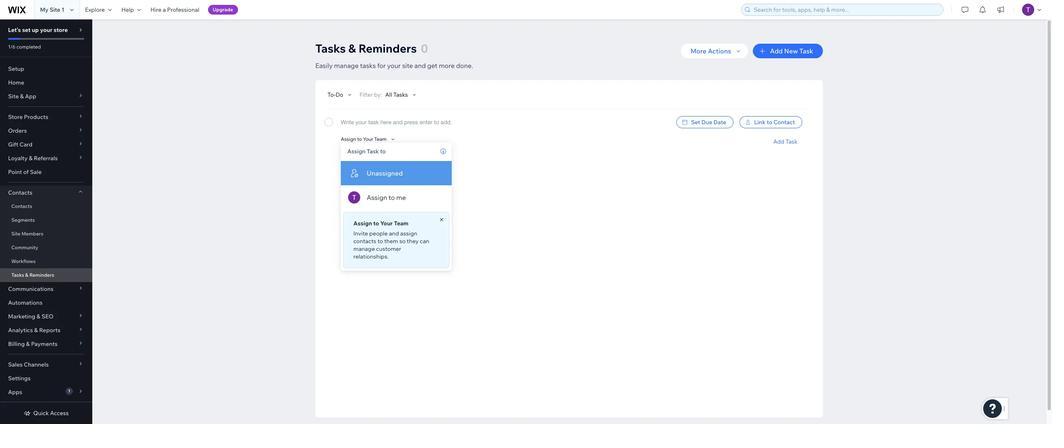 Task type: vqa. For each thing, say whether or not it's contained in the screenshot.
All Tasks button
yes



Task type: locate. For each thing, give the bounding box(es) containing it.
site right my
[[50, 6, 60, 13]]

site for site & app
[[8, 93, 19, 100]]

point
[[8, 169, 22, 176]]

assign inside list box
[[367, 194, 387, 202]]

1 horizontal spatial your
[[381, 220, 393, 227]]

1 vertical spatial team
[[394, 220, 409, 227]]

1 vertical spatial reminders
[[29, 272, 54, 278]]

0 vertical spatial task
[[800, 47, 814, 55]]

link to contact button
[[740, 116, 803, 128]]

1 vertical spatial add
[[774, 138, 785, 145]]

segments link
[[0, 213, 92, 227]]

billing & payments button
[[0, 337, 92, 351]]

1 horizontal spatial tasks
[[316, 41, 346, 55]]

your inside assign to your team invite people and assign contacts to them so they can manage customer relationships.
[[381, 220, 393, 227]]

assign
[[341, 136, 356, 142], [348, 148, 366, 155], [367, 194, 387, 202], [354, 220, 372, 227]]

& for billing & payments
[[26, 341, 30, 348]]

setup link
[[0, 62, 92, 76]]

to right link
[[767, 119, 773, 126]]

add for add task
[[774, 138, 785, 145]]

to-do button
[[328, 91, 353, 98]]

reminders up for
[[359, 41, 417, 55]]

contacts down point of sale
[[8, 189, 32, 196]]

0 vertical spatial reminders
[[359, 41, 417, 55]]

get
[[428, 62, 438, 70]]

team for assign to your team
[[375, 136, 387, 142]]

your inside sidebar element
[[40, 26, 52, 34]]

0 vertical spatial tasks
[[316, 41, 346, 55]]

your up people
[[381, 220, 393, 227]]

billing
[[8, 341, 25, 348]]

task down assign to your team button
[[367, 148, 379, 155]]

tasks & reminders 0
[[316, 41, 428, 55]]

site inside "popup button"
[[8, 93, 19, 100]]

site
[[50, 6, 60, 13], [8, 93, 19, 100], [11, 231, 20, 237]]

1 vertical spatial and
[[389, 230, 399, 237]]

to up assign task to
[[357, 136, 362, 142]]

0 horizontal spatial and
[[389, 230, 399, 237]]

tasks inside tasks & reminders link
[[11, 272, 24, 278]]

1 horizontal spatial reminders
[[359, 41, 417, 55]]

let's set up your store
[[8, 26, 68, 34]]

can
[[420, 238, 430, 245]]

reports
[[39, 327, 60, 334]]

0 horizontal spatial your
[[40, 26, 52, 34]]

site members
[[11, 231, 43, 237]]

sales channels
[[8, 361, 49, 369]]

reminders for tasks & reminders 0
[[359, 41, 417, 55]]

quick access
[[33, 410, 69, 417]]

team for assign to your team invite people and assign contacts to them so they can manage customer relationships.
[[394, 220, 409, 227]]

manage left "tasks"
[[334, 62, 359, 70]]

0 vertical spatial your
[[40, 26, 52, 34]]

hire
[[151, 6, 162, 13]]

1 horizontal spatial your
[[387, 62, 401, 70]]

hire a professional link
[[146, 0, 204, 19]]

list box
[[341, 161, 452, 210]]

task down contact
[[786, 138, 798, 145]]

assign up assign task to
[[341, 136, 356, 142]]

0 horizontal spatial task
[[367, 148, 379, 155]]

up
[[32, 26, 39, 34]]

to down assign to your team button
[[380, 148, 386, 155]]

and up them
[[389, 230, 399, 237]]

assign
[[401, 230, 418, 237]]

0 horizontal spatial your
[[363, 136, 373, 142]]

reminders for tasks & reminders
[[29, 272, 54, 278]]

settings link
[[0, 372, 92, 386]]

add task
[[774, 138, 798, 145]]

store
[[8, 113, 23, 121]]

reminders inside tasks & reminders link
[[29, 272, 54, 278]]

reminders down the workflows link
[[29, 272, 54, 278]]

contact
[[774, 119, 796, 126]]

site down segments
[[11, 231, 20, 237]]

assign left me
[[367, 194, 387, 202]]

tasks down workflows
[[11, 272, 24, 278]]

2 vertical spatial task
[[367, 148, 379, 155]]

tasks
[[316, 41, 346, 55], [394, 91, 408, 98], [11, 272, 24, 278]]

team inside button
[[375, 136, 387, 142]]

1 horizontal spatial 1
[[68, 389, 70, 394]]

unassigned
[[367, 169, 403, 177]]

help button
[[117, 0, 146, 19]]

1 horizontal spatial and
[[415, 62, 426, 70]]

billing & payments
[[8, 341, 58, 348]]

task right new
[[800, 47, 814, 55]]

site for site members
[[11, 231, 20, 237]]

team inside assign to your team invite people and assign contacts to them so they can manage customer relationships.
[[394, 220, 409, 227]]

2 horizontal spatial tasks
[[394, 91, 408, 98]]

1 horizontal spatial team
[[394, 220, 409, 227]]

tasks up the easily
[[316, 41, 346, 55]]

0 vertical spatial site
[[50, 6, 60, 13]]

to inside link to contact button
[[767, 119, 773, 126]]

to-do
[[328, 91, 343, 98]]

contacts inside popup button
[[8, 189, 32, 196]]

payments
[[31, 341, 58, 348]]

0 horizontal spatial team
[[375, 136, 387, 142]]

manage inside assign to your team invite people and assign contacts to them so they can manage customer relationships.
[[354, 245, 375, 253]]

add left new
[[771, 47, 783, 55]]

1 vertical spatial your
[[381, 220, 393, 227]]

site members link
[[0, 227, 92, 241]]

reminders
[[359, 41, 417, 55], [29, 272, 54, 278]]

0 vertical spatial your
[[363, 136, 373, 142]]

my
[[40, 6, 48, 13]]

1 vertical spatial manage
[[354, 245, 375, 253]]

tasks right "all"
[[394, 91, 408, 98]]

1 vertical spatial task
[[786, 138, 798, 145]]

0 vertical spatial team
[[375, 136, 387, 142]]

and
[[415, 62, 426, 70], [389, 230, 399, 237]]

upgrade button
[[208, 5, 238, 15]]

invite
[[354, 230, 368, 237]]

marketing
[[8, 313, 35, 320]]

0 vertical spatial add
[[771, 47, 783, 55]]

2 horizontal spatial task
[[800, 47, 814, 55]]

0 horizontal spatial tasks
[[11, 272, 24, 278]]

0 vertical spatial contacts
[[8, 189, 32, 196]]

to down people
[[378, 238, 383, 245]]

do
[[336, 91, 343, 98]]

team up the assign
[[394, 220, 409, 227]]

your up assign task to
[[363, 136, 373, 142]]

store products button
[[0, 110, 92, 124]]

1 vertical spatial site
[[8, 93, 19, 100]]

point of sale
[[8, 169, 42, 176]]

your
[[363, 136, 373, 142], [381, 220, 393, 227]]

assign for assign to me
[[367, 194, 387, 202]]

community link
[[0, 241, 92, 255]]

&
[[349, 41, 356, 55], [20, 93, 24, 100], [29, 155, 33, 162], [25, 272, 28, 278], [37, 313, 40, 320], [34, 327, 38, 334], [26, 341, 30, 348]]

2 vertical spatial site
[[11, 231, 20, 237]]

2 vertical spatial tasks
[[11, 272, 24, 278]]

your right the 'up'
[[40, 26, 52, 34]]

completed
[[17, 44, 41, 50]]

1 horizontal spatial task
[[786, 138, 798, 145]]

me
[[397, 194, 406, 202]]

to-
[[328, 91, 336, 98]]

1 vertical spatial contacts
[[11, 203, 32, 209]]

gift
[[8, 141, 18, 148]]

loyalty & referrals button
[[0, 151, 92, 165]]

filter by:
[[360, 91, 382, 98]]

contacts up segments
[[11, 203, 32, 209]]

add new task
[[771, 47, 814, 55]]

to
[[767, 119, 773, 126], [357, 136, 362, 142], [380, 148, 386, 155], [389, 194, 395, 202], [374, 220, 379, 227], [378, 238, 383, 245]]

Search for tools, apps, help & more... field
[[752, 4, 941, 15]]

0 vertical spatial manage
[[334, 62, 359, 70]]

manage down contacts
[[354, 245, 375, 253]]

link to contact
[[755, 119, 796, 126]]

assign task to
[[348, 148, 386, 155]]

1 up access
[[68, 389, 70, 394]]

to up people
[[374, 220, 379, 227]]

segments
[[11, 217, 35, 223]]

contacts link
[[0, 200, 92, 213]]

& for analytics & reports
[[34, 327, 38, 334]]

date
[[714, 119, 727, 126]]

for
[[377, 62, 386, 70]]

1 right my
[[62, 6, 64, 13]]

0 vertical spatial 1
[[62, 6, 64, 13]]

and inside assign to your team invite people and assign contacts to them so they can manage customer relationships.
[[389, 230, 399, 237]]

add inside add new task button
[[771, 47, 783, 55]]

assign inside assign to your team invite people and assign contacts to them so they can manage customer relationships.
[[354, 220, 372, 227]]

set
[[22, 26, 31, 34]]

to left me
[[389, 194, 395, 202]]

& for tasks & reminders 0
[[349, 41, 356, 55]]

0 vertical spatial and
[[415, 62, 426, 70]]

assign to your team invite people and assign contacts to them so they can manage customer relationships.
[[354, 220, 430, 260]]

task for add task
[[786, 138, 798, 145]]

team up assign task to
[[375, 136, 387, 142]]

assign to me
[[367, 194, 406, 202]]

add new task button
[[754, 44, 824, 58]]

settings
[[8, 375, 31, 382]]

1 vertical spatial 1
[[68, 389, 70, 394]]

point of sale link
[[0, 165, 92, 179]]

assign up invite
[[354, 220, 372, 227]]

your inside button
[[363, 136, 373, 142]]

0 horizontal spatial reminders
[[29, 272, 54, 278]]

and left get
[[415, 62, 426, 70]]

1
[[62, 6, 64, 13], [68, 389, 70, 394]]

add task button
[[774, 138, 798, 145]]

to inside assign to your team button
[[357, 136, 362, 142]]

your right for
[[387, 62, 401, 70]]

add down the link to contact
[[774, 138, 785, 145]]

communications
[[8, 286, 53, 293]]

0 horizontal spatial 1
[[62, 6, 64, 13]]

assign down 'assign to your team'
[[348, 148, 366, 155]]

& inside "popup button"
[[20, 93, 24, 100]]

your for assign to your team
[[363, 136, 373, 142]]

site down "home"
[[8, 93, 19, 100]]

assign inside button
[[341, 136, 356, 142]]

setup
[[8, 65, 24, 73]]

they
[[407, 238, 419, 245]]



Task type: describe. For each thing, give the bounding box(es) containing it.
1 inside sidebar element
[[68, 389, 70, 394]]

task for assign task to
[[367, 148, 379, 155]]

loyalty
[[8, 155, 28, 162]]

due
[[702, 119, 713, 126]]

site & app
[[8, 93, 36, 100]]

upgrade
[[213, 6, 233, 13]]

card
[[20, 141, 32, 148]]

to for link to contact
[[767, 119, 773, 126]]

tasks
[[360, 62, 376, 70]]

your for assign to your team invite people and assign contacts to them so they can manage customer relationships.
[[381, 220, 393, 227]]

customer
[[376, 245, 401, 253]]

1 vertical spatial your
[[387, 62, 401, 70]]

to for assign to your team
[[357, 136, 362, 142]]

marketing & seo
[[8, 313, 54, 320]]

workflows link
[[0, 255, 92, 269]]

gift card
[[8, 141, 32, 148]]

& for tasks & reminders
[[25, 272, 28, 278]]

0
[[421, 41, 428, 55]]

1 vertical spatial tasks
[[394, 91, 408, 98]]

so
[[400, 238, 406, 245]]

set
[[691, 119, 701, 126]]

tasks & reminders
[[11, 272, 54, 278]]

people
[[370, 230, 388, 237]]

by:
[[374, 91, 382, 98]]

easily
[[316, 62, 333, 70]]

actions
[[708, 47, 732, 55]]

more actions button
[[681, 44, 749, 58]]

store
[[54, 26, 68, 34]]

loyalty & referrals
[[8, 155, 58, 162]]

them
[[385, 238, 398, 245]]

workflows
[[11, 258, 36, 265]]

and for get
[[415, 62, 426, 70]]

tasks for tasks & reminders
[[11, 272, 24, 278]]

assign for assign to your team
[[341, 136, 356, 142]]

& for site & app
[[20, 93, 24, 100]]

contacts for contacts popup button at left
[[8, 189, 32, 196]]

all
[[386, 91, 392, 98]]

more
[[691, 47, 707, 55]]

sidebar element
[[0, 19, 92, 425]]

store products
[[8, 113, 48, 121]]

products
[[24, 113, 48, 121]]

add for add new task
[[771, 47, 783, 55]]

apps
[[8, 389, 22, 396]]

set due date
[[691, 119, 727, 126]]

analytics & reports button
[[0, 324, 92, 337]]

and for assign
[[389, 230, 399, 237]]

assign to your team
[[341, 136, 387, 142]]

relationships.
[[354, 253, 389, 260]]

more actions
[[691, 47, 732, 55]]

app
[[25, 93, 36, 100]]

contacts button
[[0, 186, 92, 200]]

home
[[8, 79, 24, 86]]

all tasks button
[[386, 91, 418, 98]]

done.
[[456, 62, 473, 70]]

site & app button
[[0, 90, 92, 103]]

home link
[[0, 76, 92, 90]]

contacts for contacts link
[[11, 203, 32, 209]]

easily manage tasks for your site and get more done.
[[316, 62, 473, 70]]

new
[[785, 47, 798, 55]]

unassigned option
[[341, 161, 452, 186]]

automations link
[[0, 296, 92, 310]]

to for assign to your team invite people and assign contacts to them so they can manage customer relationships.
[[374, 220, 379, 227]]

contacts
[[354, 238, 377, 245]]

orders
[[8, 127, 27, 134]]

marketing & seo button
[[0, 310, 92, 324]]

tasks for tasks & reminders 0
[[316, 41, 346, 55]]

analytics
[[8, 327, 33, 334]]

& for loyalty & referrals
[[29, 155, 33, 162]]

assign to your team button
[[341, 136, 397, 143]]

analytics & reports
[[8, 327, 60, 334]]

assign for assign task to
[[348, 148, 366, 155]]

sales
[[8, 361, 23, 369]]

tasks & reminders link
[[0, 269, 92, 282]]

of
[[23, 169, 29, 176]]

to for assign to me
[[389, 194, 395, 202]]

all tasks
[[386, 91, 408, 98]]

professional
[[167, 6, 200, 13]]

gift card button
[[0, 138, 92, 151]]

members
[[22, 231, 43, 237]]

explore
[[85, 6, 105, 13]]

sales channels button
[[0, 358, 92, 372]]

list box containing unassigned
[[341, 161, 452, 210]]

automations
[[8, 299, 43, 307]]

my site 1
[[40, 6, 64, 13]]

task inside button
[[800, 47, 814, 55]]

sale
[[30, 169, 42, 176]]

1/6
[[8, 44, 15, 50]]

referrals
[[34, 155, 58, 162]]

& for marketing & seo
[[37, 313, 40, 320]]

Write your task here and press enter to add. text field
[[341, 116, 671, 137]]

quick
[[33, 410, 49, 417]]

link
[[755, 119, 766, 126]]

help
[[121, 6, 134, 13]]

filter
[[360, 91, 373, 98]]



